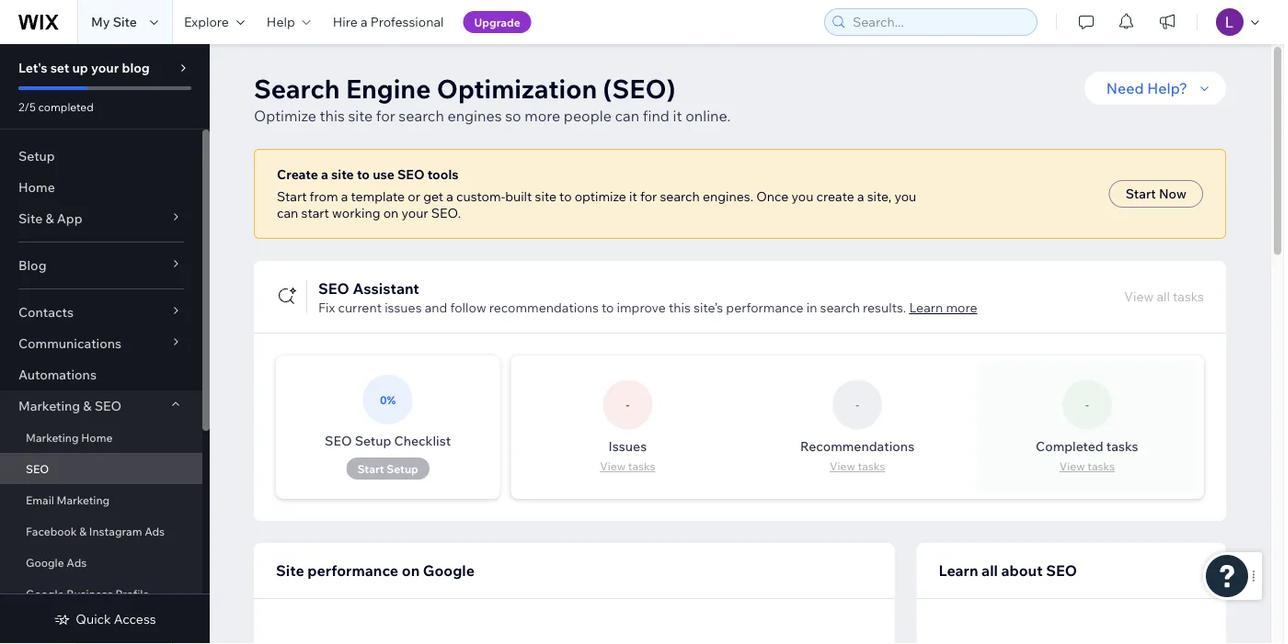 Task type: vqa. For each thing, say whether or not it's contained in the screenshot.
Performance inside the heading
yes



Task type: describe. For each thing, give the bounding box(es) containing it.
find
[[643, 107, 670, 125]]

optimize
[[254, 107, 316, 125]]

this inside seo assistant fix current issues and follow recommendations to improve this site's performance in search results. learn more
[[669, 300, 691, 316]]

issues
[[609, 438, 647, 454]]

your inside create a site to use seo tools start from a template or get a custom-built site to optimize it for search engines. once you create a site, you can start working on your seo.
[[402, 205, 428, 221]]

seo inside seo assistant fix current issues and follow recommendations to improve this site's performance in search results. learn more
[[318, 280, 349, 298]]

now
[[1159, 186, 1187, 202]]

engine
[[346, 72, 431, 104]]

0%
[[380, 393, 396, 407]]

get
[[423, 189, 443, 205]]

engines.
[[703, 189, 754, 205]]

google for google ads
[[26, 556, 64, 570]]

hire a professional link
[[322, 0, 455, 44]]

blog
[[122, 60, 150, 76]]

learn all about seo heading
[[939, 560, 1077, 582]]

my
[[91, 14, 110, 30]]

2/5 completed
[[18, 100, 94, 114]]

email marketing link
[[0, 485, 202, 516]]

improve
[[617, 300, 666, 316]]

access
[[114, 612, 156, 628]]

can inside search engine optimization (seo) optimize this site for search engines so more people can find it online.
[[615, 107, 640, 125]]

let's set up your blog
[[18, 60, 150, 76]]

search engine optimization (seo) optimize this site for search engines so more people can find it online.
[[254, 72, 731, 125]]

use
[[373, 167, 394, 183]]

1 horizontal spatial site
[[113, 14, 137, 30]]

2 you from the left
[[895, 189, 917, 205]]

need help? button
[[1084, 72, 1226, 105]]

site for site & app
[[18, 211, 43, 227]]

automations
[[18, 367, 97, 383]]

completed
[[1036, 438, 1104, 454]]

google inside heading
[[423, 562, 475, 581]]

recommendations
[[489, 300, 599, 316]]

recommendations
[[800, 438, 915, 454]]

or
[[408, 189, 420, 205]]

communications
[[18, 336, 121, 352]]

create
[[817, 189, 854, 205]]

up
[[72, 60, 88, 76]]

professional
[[370, 14, 444, 30]]

about
[[1002, 562, 1043, 581]]

site's
[[694, 300, 723, 316]]

optimization
[[437, 72, 597, 104]]

instagram
[[89, 525, 142, 539]]

on inside site performance on google heading
[[402, 562, 420, 581]]

once
[[756, 189, 789, 205]]

a right "hire"
[[361, 14, 368, 30]]

seo inside seo 'link'
[[26, 462, 49, 476]]

1 vertical spatial site
[[331, 167, 354, 183]]

upgrade button
[[463, 11, 531, 33]]

all
[[982, 562, 998, 581]]

site & app button
[[0, 203, 202, 235]]

google for google business profile
[[26, 587, 64, 601]]

start inside create a site to use seo tools start from a template or get a custom-built site to optimize it for search engines. once you create a site, you can start working on your seo.
[[277, 189, 307, 205]]

email marketing
[[26, 494, 110, 507]]

checklist
[[394, 433, 451, 449]]

0 horizontal spatial ads
[[67, 556, 87, 570]]

from
[[310, 189, 338, 205]]

marketing for marketing & seo
[[18, 398, 80, 414]]

2/5
[[18, 100, 36, 114]]

profile
[[115, 587, 149, 601]]

need help?
[[1107, 79, 1188, 98]]

so
[[505, 107, 521, 125]]

automations link
[[0, 360, 202, 391]]

1 you from the left
[[792, 189, 814, 205]]

home link
[[0, 172, 202, 203]]

built
[[505, 189, 532, 205]]

and
[[425, 300, 447, 316]]

0 horizontal spatial home
[[18, 179, 55, 195]]

upgrade
[[474, 15, 520, 29]]

- for completed tasks
[[1086, 398, 1089, 412]]

start now button
[[1109, 180, 1203, 208]]

contacts
[[18, 305, 74, 321]]

people
[[564, 107, 612, 125]]

site performance on google heading
[[276, 560, 475, 582]]

setup inside "sidebar" 'element'
[[18, 148, 55, 164]]

marketing home link
[[0, 422, 202, 454]]

follow
[[450, 300, 486, 316]]

for inside search engine optimization (seo) optimize this site for search engines so more people can find it online.
[[376, 107, 395, 125]]

set
[[50, 60, 69, 76]]

business
[[67, 587, 113, 601]]

learn inside seo assistant fix current issues and follow recommendations to improve this site's performance in search results. learn more
[[909, 300, 943, 316]]

start inside button
[[1126, 186, 1156, 202]]

marketing for marketing home
[[26, 431, 79, 445]]

google ads
[[26, 556, 87, 570]]

facebook & instagram ads
[[26, 525, 165, 539]]

0 vertical spatial to
[[357, 167, 370, 183]]

let's
[[18, 60, 47, 76]]

current
[[338, 300, 382, 316]]

seo assistant fix current issues and follow recommendations to improve this site's performance in search results. learn more
[[318, 280, 978, 316]]

custom-
[[456, 189, 505, 205]]

& for site
[[45, 211, 54, 227]]

marketing home
[[26, 431, 113, 445]]

help
[[267, 14, 295, 30]]

my site
[[91, 14, 137, 30]]

learn all about seo
[[939, 562, 1077, 581]]



Task type: locate. For each thing, give the bounding box(es) containing it.
setup down 2/5 at the top left of page
[[18, 148, 55, 164]]

for inside create a site to use seo tools start from a template or get a custom-built site to optimize it for search engines. once you create a site, you can start working on your seo.
[[640, 189, 657, 205]]

you right the once
[[792, 189, 814, 205]]

this
[[320, 107, 345, 125], [669, 300, 691, 316]]

search down engine on the top of the page
[[399, 107, 444, 125]]

results.
[[863, 300, 906, 316]]

2 vertical spatial marketing
[[57, 494, 110, 507]]

1 vertical spatial ads
[[67, 556, 87, 570]]

optimize
[[575, 189, 626, 205]]

a
[[361, 14, 368, 30], [321, 167, 328, 183], [341, 189, 348, 205], [446, 189, 453, 205], [857, 189, 864, 205]]

search left engines.
[[660, 189, 700, 205]]

a right get
[[446, 189, 453, 205]]

search
[[399, 107, 444, 125], [660, 189, 700, 205], [820, 300, 860, 316]]

performance inside seo assistant fix current issues and follow recommendations to improve this site's performance in search results. learn more
[[726, 300, 804, 316]]

can left start
[[277, 205, 298, 221]]

more right results. in the right top of the page
[[946, 300, 978, 316]]

marketing up facebook & instagram ads
[[57, 494, 110, 507]]

site right "built"
[[535, 189, 557, 205]]

you right site,
[[895, 189, 917, 205]]

2 horizontal spatial site
[[276, 562, 304, 581]]

0 horizontal spatial performance
[[308, 562, 399, 581]]

1 vertical spatial search
[[660, 189, 700, 205]]

0 horizontal spatial more
[[525, 107, 560, 125]]

seo down automations link
[[94, 398, 122, 414]]

you
[[792, 189, 814, 205], [895, 189, 917, 205]]

it
[[673, 107, 682, 125], [629, 189, 637, 205]]

a up working
[[341, 189, 348, 205]]

more
[[525, 107, 560, 125], [946, 300, 978, 316]]

2 horizontal spatial search
[[820, 300, 860, 316]]

0 horizontal spatial search
[[399, 107, 444, 125]]

seo inside create a site to use seo tools start from a template or get a custom-built site to optimize it for search engines. once you create a site, you can start working on your seo.
[[397, 167, 425, 183]]

1 vertical spatial can
[[277, 205, 298, 221]]

seo inside marketing & seo popup button
[[94, 398, 122, 414]]

can
[[615, 107, 640, 125], [277, 205, 298, 221]]

0 horizontal spatial setup
[[18, 148, 55, 164]]

1 horizontal spatial ads
[[145, 525, 165, 539]]

seo up email at left
[[26, 462, 49, 476]]

sidebar element
[[0, 44, 210, 645]]

this down the search
[[320, 107, 345, 125]]

marketing inside popup button
[[18, 398, 80, 414]]

to
[[357, 167, 370, 183], [559, 189, 572, 205], [602, 300, 614, 316]]

seo up or
[[397, 167, 425, 183]]

0 vertical spatial more
[[525, 107, 560, 125]]

google ads link
[[0, 547, 202, 579]]

can left find in the right top of the page
[[615, 107, 640, 125]]

it right optimize
[[629, 189, 637, 205]]

0 horizontal spatial on
[[383, 205, 399, 221]]

1 horizontal spatial this
[[669, 300, 691, 316]]

tools
[[427, 167, 459, 183]]

fix
[[318, 300, 335, 316]]

1 vertical spatial to
[[559, 189, 572, 205]]

- up 'completed tasks'
[[1086, 398, 1089, 412]]

facebook
[[26, 525, 77, 539]]

1 horizontal spatial setup
[[355, 433, 391, 449]]

0 vertical spatial home
[[18, 179, 55, 195]]

google
[[26, 556, 64, 570], [423, 562, 475, 581], [26, 587, 64, 601]]

more right the so
[[525, 107, 560, 125]]

1 - from the left
[[626, 398, 630, 412]]

1 horizontal spatial to
[[559, 189, 572, 205]]

& for marketing
[[83, 398, 92, 414]]

learn left the all
[[939, 562, 979, 581]]

facebook & instagram ads link
[[0, 516, 202, 547]]

site up from
[[331, 167, 354, 183]]

& for facebook
[[79, 525, 87, 539]]

0 horizontal spatial it
[[629, 189, 637, 205]]

a up from
[[321, 167, 328, 183]]

marketing down 'automations'
[[18, 398, 80, 414]]

1 vertical spatial for
[[640, 189, 657, 205]]

1 horizontal spatial start
[[1126, 186, 1156, 202]]

0 vertical spatial &
[[45, 211, 54, 227]]

1 vertical spatial it
[[629, 189, 637, 205]]

- for recommendations
[[856, 398, 859, 412]]

start left now
[[1126, 186, 1156, 202]]

search
[[254, 72, 340, 104]]

0 horizontal spatial can
[[277, 205, 298, 221]]

ads up google business profile
[[67, 556, 87, 570]]

Search... field
[[847, 9, 1031, 35]]

1 horizontal spatial on
[[402, 562, 420, 581]]

1 horizontal spatial you
[[895, 189, 917, 205]]

marketing & seo button
[[0, 391, 202, 422]]

it right find in the right top of the page
[[673, 107, 682, 125]]

2 vertical spatial to
[[602, 300, 614, 316]]

completed tasks
[[1036, 438, 1139, 454]]

for right optimize
[[640, 189, 657, 205]]

ads
[[145, 525, 165, 539], [67, 556, 87, 570]]

your right up
[[91, 60, 119, 76]]

site performance on google
[[276, 562, 475, 581]]

to left improve
[[602, 300, 614, 316]]

0 horizontal spatial you
[[792, 189, 814, 205]]

seo up fix
[[318, 280, 349, 298]]

for down engine on the top of the page
[[376, 107, 395, 125]]

template
[[351, 189, 405, 205]]

working
[[332, 205, 380, 221]]

seo inside learn all about seo heading
[[1046, 562, 1077, 581]]

1 vertical spatial setup
[[355, 433, 391, 449]]

contacts button
[[0, 297, 202, 328]]

issues
[[385, 300, 422, 316]]

start now
[[1126, 186, 1187, 202]]

1 horizontal spatial your
[[402, 205, 428, 221]]

0 vertical spatial performance
[[726, 300, 804, 316]]

2 vertical spatial site
[[276, 562, 304, 581]]

help button
[[256, 0, 322, 44]]

hire
[[333, 14, 358, 30]]

setup link
[[0, 141, 202, 172]]

hire a professional
[[333, 14, 444, 30]]

start
[[301, 205, 329, 221]]

0 vertical spatial can
[[615, 107, 640, 125]]

seo link
[[0, 454, 202, 485]]

site for site performance on google
[[276, 562, 304, 581]]

to left optimize
[[559, 189, 572, 205]]

site inside search engine optimization (seo) optimize this site for search engines so more people can find it online.
[[348, 107, 373, 125]]

2 vertical spatial &
[[79, 525, 87, 539]]

completed
[[38, 100, 94, 114]]

on inside create a site to use seo tools start from a template or get a custom-built site to optimize it for search engines. once you create a site, you can start working on your seo.
[[383, 205, 399, 221]]

quick
[[76, 612, 111, 628]]

your inside "sidebar" 'element'
[[91, 60, 119, 76]]

learn inside learn all about seo heading
[[939, 562, 979, 581]]

your
[[91, 60, 119, 76], [402, 205, 428, 221]]

1 horizontal spatial for
[[640, 189, 657, 205]]

site,
[[867, 189, 892, 205]]

0 vertical spatial it
[[673, 107, 682, 125]]

2 horizontal spatial to
[[602, 300, 614, 316]]

ads right instagram
[[145, 525, 165, 539]]

site down engine on the top of the page
[[348, 107, 373, 125]]

a left site,
[[857, 189, 864, 205]]

& left app
[[45, 211, 54, 227]]

seo left the checklist
[[325, 433, 352, 449]]

this inside search engine optimization (seo) optimize this site for search engines so more people can find it online.
[[320, 107, 345, 125]]

& right facebook
[[79, 525, 87, 539]]

learn right results. in the right top of the page
[[909, 300, 943, 316]]

setup down 0%
[[355, 433, 391, 449]]

search inside search engine optimization (seo) optimize this site for search engines so more people can find it online.
[[399, 107, 444, 125]]

it inside create a site to use seo tools start from a template or get a custom-built site to optimize it for search engines. once you create a site, you can start working on your seo.
[[629, 189, 637, 205]]

explore
[[184, 14, 229, 30]]

1 vertical spatial &
[[83, 398, 92, 414]]

2 - from the left
[[856, 398, 859, 412]]

0 vertical spatial for
[[376, 107, 395, 125]]

(seo)
[[603, 72, 676, 104]]

0 horizontal spatial site
[[18, 211, 43, 227]]

0 horizontal spatial to
[[357, 167, 370, 183]]

engines
[[448, 107, 502, 125]]

1 vertical spatial more
[[946, 300, 978, 316]]

1 horizontal spatial search
[[660, 189, 700, 205]]

to left the use
[[357, 167, 370, 183]]

0 vertical spatial your
[[91, 60, 119, 76]]

in
[[807, 300, 817, 316]]

site inside popup button
[[18, 211, 43, 227]]

communications button
[[0, 328, 202, 360]]

start
[[1126, 186, 1156, 202], [277, 189, 307, 205]]

0 vertical spatial this
[[320, 107, 345, 125]]

it inside search engine optimization (seo) optimize this site for search engines so more people can find it online.
[[673, 107, 682, 125]]

create
[[277, 167, 318, 183]]

1 horizontal spatial -
[[856, 398, 859, 412]]

0 horizontal spatial this
[[320, 107, 345, 125]]

online.
[[686, 107, 731, 125]]

search right in at the top of page
[[820, 300, 860, 316]]

search inside create a site to use seo tools start from a template or get a custom-built site to optimize it for search engines. once you create a site, you can start working on your seo.
[[660, 189, 700, 205]]

- for issues
[[626, 398, 630, 412]]

1 horizontal spatial more
[[946, 300, 978, 316]]

3 - from the left
[[1086, 398, 1089, 412]]

site inside heading
[[276, 562, 304, 581]]

2 vertical spatial site
[[535, 189, 557, 205]]

assistant
[[353, 280, 419, 298]]

setup
[[18, 148, 55, 164], [355, 433, 391, 449]]

0 vertical spatial site
[[113, 14, 137, 30]]

0 horizontal spatial for
[[376, 107, 395, 125]]

blog button
[[0, 250, 202, 282]]

marketing down marketing & seo
[[26, 431, 79, 445]]

0 horizontal spatial your
[[91, 60, 119, 76]]

google business profile
[[26, 587, 149, 601]]

&
[[45, 211, 54, 227], [83, 398, 92, 414], [79, 525, 87, 539]]

home
[[18, 179, 55, 195], [81, 431, 113, 445]]

1 vertical spatial this
[[669, 300, 691, 316]]

email
[[26, 494, 54, 507]]

more inside search engine optimization (seo) optimize this site for search engines so more people can find it online.
[[525, 107, 560, 125]]

0 vertical spatial site
[[348, 107, 373, 125]]

1 vertical spatial on
[[402, 562, 420, 581]]

to inside seo assistant fix current issues and follow recommendations to improve this site's performance in search results. learn more
[[602, 300, 614, 316]]

site & app
[[18, 211, 82, 227]]

tasks
[[1107, 438, 1139, 454]]

site
[[113, 14, 137, 30], [18, 211, 43, 227], [276, 562, 304, 581]]

1 horizontal spatial it
[[673, 107, 682, 125]]

1 horizontal spatial performance
[[726, 300, 804, 316]]

marketing & seo
[[18, 398, 122, 414]]

0 vertical spatial search
[[399, 107, 444, 125]]

quick access button
[[54, 612, 156, 628]]

1 horizontal spatial home
[[81, 431, 113, 445]]

performance inside heading
[[308, 562, 399, 581]]

1 vertical spatial your
[[402, 205, 428, 221]]

search inside seo assistant fix current issues and follow recommendations to improve this site's performance in search results. learn more
[[820, 300, 860, 316]]

help?
[[1147, 79, 1188, 98]]

2 vertical spatial search
[[820, 300, 860, 316]]

app
[[57, 211, 82, 227]]

0 vertical spatial on
[[383, 205, 399, 221]]

0 vertical spatial ads
[[145, 525, 165, 539]]

- up issues
[[626, 398, 630, 412]]

learn more link
[[909, 300, 978, 316]]

seo right about
[[1046, 562, 1077, 581]]

can inside create a site to use seo tools start from a template or get a custom-built site to optimize it for search engines. once you create a site, you can start working on your seo.
[[277, 205, 298, 221]]

- up recommendations
[[856, 398, 859, 412]]

home down marketing & seo popup button
[[81, 431, 113, 445]]

0 horizontal spatial -
[[626, 398, 630, 412]]

1 vertical spatial performance
[[308, 562, 399, 581]]

1 vertical spatial site
[[18, 211, 43, 227]]

1 vertical spatial learn
[[939, 562, 979, 581]]

2 horizontal spatial -
[[1086, 398, 1089, 412]]

this left site's
[[669, 300, 691, 316]]

0 horizontal spatial start
[[277, 189, 307, 205]]

1 vertical spatial home
[[81, 431, 113, 445]]

0 vertical spatial marketing
[[18, 398, 80, 414]]

0 vertical spatial setup
[[18, 148, 55, 164]]

1 horizontal spatial can
[[615, 107, 640, 125]]

start down create
[[277, 189, 307, 205]]

more inside seo assistant fix current issues and follow recommendations to improve this site's performance in search results. learn more
[[946, 300, 978, 316]]

create a site to use seo tools start from a template or get a custom-built site to optimize it for search engines. once you create a site, you can start working on your seo.
[[277, 167, 917, 221]]

learn
[[909, 300, 943, 316], [939, 562, 979, 581]]

home up the site & app
[[18, 179, 55, 195]]

blog
[[18, 258, 46, 274]]

google business profile link
[[0, 579, 202, 610]]

your down or
[[402, 205, 428, 221]]

& down automations link
[[83, 398, 92, 414]]

1 vertical spatial marketing
[[26, 431, 79, 445]]

0 vertical spatial learn
[[909, 300, 943, 316]]



